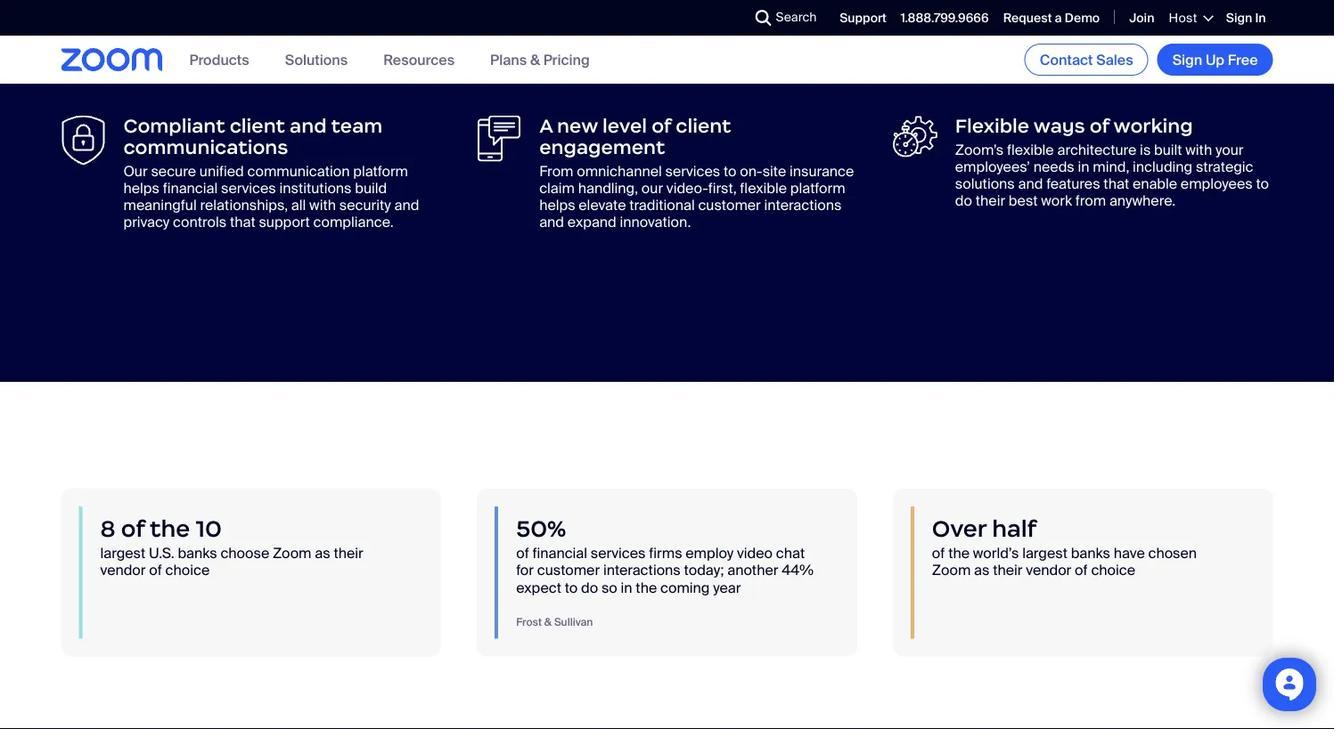 Task type: locate. For each thing, give the bounding box(es) containing it.
solutions
[[285, 50, 348, 69]]

zoom
[[273, 545, 311, 563], [932, 562, 971, 580]]

1 horizontal spatial the
[[636, 579, 657, 597]]

1 vertical spatial &
[[544, 615, 552, 629]]

client inside 'compliant client and team communications our secure unified communication platform helps financial services institutions build meaningful relationships, all with security and privacy controls that support compliance.'
[[230, 114, 285, 138]]

0 horizontal spatial helps
[[123, 179, 159, 197]]

helps up privacy
[[123, 179, 159, 197]]

largest inside over half of the world's largest banks have chosen zoom as their vendor of choice
[[1022, 545, 1068, 563]]

2 vertical spatial the
[[636, 579, 657, 597]]

1 horizontal spatial interactions
[[764, 196, 842, 215]]

customer right for
[[537, 562, 600, 580]]

controls
[[173, 213, 226, 232]]

host
[[1169, 10, 1198, 26]]

that
[[1104, 174, 1129, 193], [230, 213, 255, 232]]

resources
[[383, 50, 455, 69]]

services
[[665, 162, 720, 180], [221, 179, 276, 197], [591, 545, 646, 563]]

anywhere.
[[1109, 192, 1176, 210]]

financial inside 'compliant client and team communications our secure unified communication platform helps financial services institutions build meaningful relationships, all with security and privacy controls that support compliance.'
[[163, 179, 218, 197]]

request a demo
[[1003, 10, 1100, 26]]

0 vertical spatial do
[[955, 192, 972, 210]]

financial down 50%
[[532, 545, 587, 563]]

1 horizontal spatial services
[[591, 545, 646, 563]]

1 horizontal spatial vendor
[[1026, 562, 1072, 580]]

0 horizontal spatial services
[[221, 179, 276, 197]]

video
[[737, 545, 773, 563]]

largest down 8
[[100, 545, 145, 563]]

world's
[[973, 545, 1019, 563]]

0 vertical spatial with
[[1186, 140, 1212, 159]]

in inside 50% of financial services firms employ video chat for customer interactions today; another 44% expect to do so in the coming year
[[621, 579, 632, 597]]

1 horizontal spatial flexible
[[1007, 140, 1054, 159]]

demo
[[1065, 10, 1100, 26]]

1 horizontal spatial platform
[[790, 179, 845, 197]]

join
[[1129, 10, 1154, 26]]

0 horizontal spatial largest
[[100, 545, 145, 563]]

0 horizontal spatial flexible
[[740, 179, 787, 197]]

plans & pricing link
[[490, 50, 590, 69]]

1 vertical spatial interactions
[[603, 562, 681, 580]]

omnichannel
[[577, 162, 662, 180]]

in inside flexible ways of working zoom's flexible architecture is built with your employees' needs in mind, including strategic solutions and features that enable employees to do their best work from anywhere.
[[1078, 157, 1090, 176]]

0 horizontal spatial platform
[[353, 162, 408, 180]]

zoom down over
[[932, 562, 971, 580]]

10
[[196, 514, 222, 543]]

search image
[[755, 10, 771, 26], [755, 10, 771, 26]]

of inside 50% of financial services firms employ video chat for customer interactions today; another 44% expect to do so in the coming year
[[516, 545, 529, 563]]

services up so
[[591, 545, 646, 563]]

working
[[1114, 114, 1193, 138]]

site
[[763, 162, 786, 180]]

banks down 10
[[178, 545, 217, 563]]

1 horizontal spatial helps
[[539, 196, 575, 215]]

1 client from the left
[[230, 114, 285, 138]]

0 horizontal spatial banks
[[178, 545, 217, 563]]

with right all
[[309, 196, 336, 215]]

banks inside over half of the world's largest banks have chosen zoom as their vendor of choice
[[1071, 545, 1110, 563]]

do down 'employees''
[[955, 192, 972, 210]]

zoom logo image
[[61, 48, 163, 71]]

banks inside the 8 of the 10 largest u.s. banks choose zoom as their vendor of choice
[[178, 545, 217, 563]]

0 horizontal spatial that
[[230, 213, 255, 232]]

the inside over half of the world's largest banks have chosen zoom as their vendor of choice
[[948, 545, 970, 563]]

their inside flexible ways of working zoom's flexible architecture is built with your employees' needs in mind, including strategic solutions and features that enable employees to do their best work from anywhere.
[[976, 192, 1005, 210]]

2 choice from the left
[[1091, 562, 1135, 580]]

0 horizontal spatial client
[[230, 114, 285, 138]]

customer inside 50% of financial services firms employ video chat for customer interactions today; another 44% expect to do so in the coming year
[[537, 562, 600, 580]]

1 choice from the left
[[165, 562, 210, 580]]

0 horizontal spatial to
[[565, 579, 578, 597]]

services inside 'compliant client and team communications our secure unified communication platform helps financial services institutions build meaningful relationships, all with security and privacy controls that support compliance.'
[[221, 179, 276, 197]]

expect
[[516, 579, 561, 597]]

&
[[530, 50, 540, 69], [544, 615, 552, 629]]

largest down half
[[1022, 545, 1068, 563]]

vendor down half
[[1026, 562, 1072, 580]]

largest inside the 8 of the 10 largest u.s. banks choose zoom as their vendor of choice
[[100, 545, 145, 563]]

flexible inside a new level of client engagement from omnichannel services to on-site insurance claim handling, our video-first, flexible platform helps elevate traditional customer interactions and expand innovation.
[[740, 179, 787, 197]]

as right choose
[[315, 545, 330, 563]]

their inside the 8 of the 10 largest u.s. banks choose zoom as their vendor of choice
[[334, 545, 363, 563]]

1 vertical spatial sign
[[1173, 50, 1202, 69]]

request
[[1003, 10, 1052, 26]]

sign left in
[[1226, 10, 1252, 26]]

helps down from on the left of page
[[539, 196, 575, 215]]

1 vertical spatial do
[[581, 579, 598, 597]]

0 horizontal spatial the
[[150, 514, 190, 543]]

the up u.s.
[[150, 514, 190, 543]]

your
[[1216, 140, 1244, 159]]

client
[[230, 114, 285, 138], [676, 114, 731, 138]]

communication
[[247, 162, 350, 180]]

that left 'enable'
[[1104, 174, 1129, 193]]

request a demo link
[[1003, 10, 1100, 26]]

join link
[[1129, 10, 1154, 26]]

0 horizontal spatial choice
[[165, 562, 210, 580]]

1 horizontal spatial customer
[[698, 196, 761, 215]]

0 horizontal spatial vendor
[[100, 562, 146, 580]]

work
[[1041, 192, 1072, 210]]

interactions inside 50% of financial services firms employ video chat for customer interactions today; another 44% expect to do so in the coming year
[[603, 562, 681, 580]]

0 vertical spatial financial
[[163, 179, 218, 197]]

mind,
[[1093, 157, 1129, 176]]

1 horizontal spatial client
[[676, 114, 731, 138]]

1 vertical spatial with
[[309, 196, 336, 215]]

client up video-
[[676, 114, 731, 138]]

as down over
[[974, 562, 990, 580]]

that left support
[[230, 213, 255, 232]]

u.s.
[[149, 545, 174, 563]]

1 vertical spatial financial
[[532, 545, 587, 563]]

1 horizontal spatial banks
[[1071, 545, 1110, 563]]

banks
[[178, 545, 217, 563], [1071, 545, 1110, 563]]

financial
[[163, 179, 218, 197], [532, 545, 587, 563]]

vendor
[[100, 562, 146, 580], [1026, 562, 1072, 580]]

0 horizontal spatial with
[[309, 196, 336, 215]]

1 horizontal spatial sign
[[1226, 10, 1252, 26]]

resources button
[[383, 50, 455, 69]]

1 horizontal spatial with
[[1186, 140, 1212, 159]]

of
[[652, 114, 671, 138], [1090, 114, 1109, 138], [121, 514, 145, 543], [516, 545, 529, 563], [932, 545, 945, 563], [149, 562, 162, 580], [1075, 562, 1088, 580]]

meaningful
[[123, 196, 197, 215]]

have
[[1114, 545, 1145, 563]]

insurance
[[790, 162, 854, 180]]

sign
[[1226, 10, 1252, 26], [1173, 50, 1202, 69]]

another
[[727, 562, 778, 580]]

financial up 'controls'
[[163, 179, 218, 197]]

to
[[724, 162, 737, 180], [1256, 174, 1269, 193], [565, 579, 578, 597]]

support link
[[840, 10, 887, 26]]

1 vertical spatial customer
[[537, 562, 600, 580]]

0 vertical spatial flexible
[[1007, 140, 1054, 159]]

services up support
[[221, 179, 276, 197]]

8
[[100, 514, 116, 543]]

their
[[976, 192, 1005, 210], [334, 545, 363, 563], [993, 562, 1023, 580]]

platform right site
[[790, 179, 845, 197]]

to left on-
[[724, 162, 737, 180]]

to right strategic
[[1256, 174, 1269, 193]]

and
[[290, 114, 327, 138], [1018, 174, 1043, 193], [394, 196, 419, 215], [539, 213, 564, 232]]

1 horizontal spatial choice
[[1091, 562, 1135, 580]]

1 horizontal spatial that
[[1104, 174, 1129, 193]]

0 horizontal spatial customer
[[537, 562, 600, 580]]

1 horizontal spatial financial
[[532, 545, 587, 563]]

flexible right 'first,'
[[740, 179, 787, 197]]

0 vertical spatial that
[[1104, 174, 1129, 193]]

2 horizontal spatial the
[[948, 545, 970, 563]]

in right so
[[621, 579, 632, 597]]

unified
[[199, 162, 244, 180]]

and right build
[[394, 196, 419, 215]]

choice left chosen
[[1091, 562, 1135, 580]]

and down claim
[[539, 213, 564, 232]]

2 vendor from the left
[[1026, 562, 1072, 580]]

0 horizontal spatial financial
[[163, 179, 218, 197]]

2 client from the left
[[676, 114, 731, 138]]

1 vendor from the left
[[100, 562, 146, 580]]

products
[[189, 50, 249, 69]]

flexible down ways
[[1007, 140, 1054, 159]]

over half of the world's largest banks have chosen zoom as their vendor of choice
[[932, 514, 1197, 580]]

choose
[[220, 545, 269, 563]]

1 largest from the left
[[100, 545, 145, 563]]

half
[[992, 514, 1037, 543]]

1 horizontal spatial zoom
[[932, 562, 971, 580]]

do inside flexible ways of working zoom's flexible architecture is built with your employees' needs in mind, including strategic solutions and features that enable employees to do their best work from anywhere.
[[955, 192, 972, 210]]

2 horizontal spatial services
[[665, 162, 720, 180]]

zoom right choose
[[273, 545, 311, 563]]

shield with lock image
[[61, 115, 106, 165]]

sign left up
[[1173, 50, 1202, 69]]

1 vertical spatial the
[[948, 545, 970, 563]]

0 horizontal spatial interactions
[[603, 562, 681, 580]]

0 vertical spatial sign
[[1226, 10, 1252, 26]]

0 vertical spatial interactions
[[764, 196, 842, 215]]

1 horizontal spatial to
[[724, 162, 737, 180]]

stop clock & gear image
[[893, 115, 937, 157]]

None search field
[[690, 4, 760, 32]]

employees'
[[955, 157, 1030, 176]]

1 horizontal spatial in
[[1078, 157, 1090, 176]]

the down over
[[948, 545, 970, 563]]

choice inside the 8 of the 10 largest u.s. banks choose zoom as their vendor of choice
[[165, 562, 210, 580]]

0 horizontal spatial as
[[315, 545, 330, 563]]

with right built
[[1186, 140, 1212, 159]]

1 vertical spatial flexible
[[740, 179, 787, 197]]

flexible
[[1007, 140, 1054, 159], [740, 179, 787, 197]]

and up communication
[[290, 114, 327, 138]]

a
[[1055, 10, 1062, 26]]

2 banks from the left
[[1071, 545, 1110, 563]]

as inside the 8 of the 10 largest u.s. banks choose zoom as their vendor of choice
[[315, 545, 330, 563]]

& right plans
[[530, 50, 540, 69]]

flexible ways of working zoom's flexible architecture is built with your employees' needs in mind, including strategic solutions and features that enable employees to do their best work from anywhere.
[[955, 114, 1269, 210]]

claim
[[539, 179, 575, 197]]

free
[[1228, 50, 1258, 69]]

to right expect
[[565, 579, 578, 597]]

2 horizontal spatial to
[[1256, 174, 1269, 193]]

the
[[150, 514, 190, 543], [948, 545, 970, 563], [636, 579, 657, 597]]

1 vertical spatial in
[[621, 579, 632, 597]]

0 horizontal spatial sign
[[1173, 50, 1202, 69]]

interactions left today;
[[603, 562, 681, 580]]

banks left the have
[[1071, 545, 1110, 563]]

services right our
[[665, 162, 720, 180]]

contact
[[1040, 50, 1093, 69]]

0 horizontal spatial do
[[581, 579, 598, 597]]

0 vertical spatial &
[[530, 50, 540, 69]]

customer down on-
[[698, 196, 761, 215]]

1 horizontal spatial largest
[[1022, 545, 1068, 563]]

0 vertical spatial in
[[1078, 157, 1090, 176]]

helps
[[123, 179, 159, 197], [539, 196, 575, 215]]

1 horizontal spatial do
[[955, 192, 972, 210]]

in left the mind,
[[1078, 157, 1090, 176]]

the right so
[[636, 579, 657, 597]]

1 vertical spatial that
[[230, 213, 255, 232]]

0 vertical spatial customer
[[698, 196, 761, 215]]

a new level of client engagement from omnichannel services to on-site insurance claim handling, our video-first, flexible platform helps elevate traditional customer interactions and expand innovation.
[[539, 114, 854, 232]]

security
[[339, 196, 391, 215]]

1 horizontal spatial as
[[974, 562, 990, 580]]

1 banks from the left
[[178, 545, 217, 563]]

vendor inside the 8 of the 10 largest u.s. banks choose zoom as their vendor of choice
[[100, 562, 146, 580]]

employees
[[1181, 174, 1253, 193]]

search
[[776, 9, 817, 25]]

and left features
[[1018, 174, 1043, 193]]

interactions down insurance
[[764, 196, 842, 215]]

& right frost
[[544, 615, 552, 629]]

enable
[[1133, 174, 1177, 193]]

client up unified
[[230, 114, 285, 138]]

0 horizontal spatial in
[[621, 579, 632, 597]]

interactions
[[764, 196, 842, 215], [603, 562, 681, 580]]

do left so
[[581, 579, 598, 597]]

0 horizontal spatial &
[[530, 50, 540, 69]]

44%
[[782, 562, 814, 580]]

0 horizontal spatial zoom
[[273, 545, 311, 563]]

2 largest from the left
[[1022, 545, 1068, 563]]

0 vertical spatial the
[[150, 514, 190, 543]]

vendor left u.s.
[[100, 562, 146, 580]]

strategic
[[1196, 157, 1254, 176]]

choice down 10
[[165, 562, 210, 580]]

1 horizontal spatial &
[[544, 615, 552, 629]]

of inside a new level of client engagement from omnichannel services to on-site insurance claim handling, our video-first, flexible platform helps elevate traditional customer interactions and expand innovation.
[[652, 114, 671, 138]]

over
[[932, 514, 987, 543]]

platform up security
[[353, 162, 408, 180]]

contact sales
[[1040, 50, 1133, 69]]

the inside the 8 of the 10 largest u.s. banks choose zoom as their vendor of choice
[[150, 514, 190, 543]]

sign for sign up free
[[1173, 50, 1202, 69]]



Task type: vqa. For each thing, say whether or not it's contained in the screenshot.
flexible in Flexible ways of working Zoom's flexible architecture is built with your employees' needs in mind, including strategic solutions and features that enable employees to do their best work from anywhere.
yes



Task type: describe. For each thing, give the bounding box(es) containing it.
products button
[[189, 50, 249, 69]]

services inside 50% of financial services firms employ video chat for customer interactions today; another 44% expect to do so in the coming year
[[591, 545, 646, 563]]

services inside a new level of client engagement from omnichannel services to on-site insurance claim handling, our video-first, flexible platform helps elevate traditional customer interactions and expand innovation.
[[665, 162, 720, 180]]

expand
[[568, 213, 617, 232]]

institutions
[[279, 179, 352, 197]]

frost & sullivan
[[516, 615, 593, 629]]

relationships,
[[200, 196, 288, 215]]

with inside flexible ways of working zoom's flexible architecture is built with your employees' needs in mind, including strategic solutions and features that enable employees to do their best work from anywhere.
[[1186, 140, 1212, 159]]

as inside over half of the world's largest banks have chosen zoom as their vendor of choice
[[974, 562, 990, 580]]

pricing
[[543, 50, 590, 69]]

so
[[601, 579, 617, 597]]

sales
[[1096, 50, 1133, 69]]

vendor inside over half of the world's largest banks have chosen zoom as their vendor of choice
[[1026, 562, 1072, 580]]

level
[[602, 114, 647, 138]]

elevate
[[579, 196, 626, 215]]

from
[[539, 162, 573, 180]]

to inside flexible ways of working zoom's flexible architecture is built with your employees' needs in mind, including strategic solutions and features that enable employees to do their best work from anywhere.
[[1256, 174, 1269, 193]]

to inside 50% of financial services firms employ video chat for customer interactions today; another 44% expect to do so in the coming year
[[565, 579, 578, 597]]

that inside flexible ways of working zoom's flexible architecture is built with your employees' needs in mind, including strategic solutions and features that enable employees to do their best work from anywhere.
[[1104, 174, 1129, 193]]

with inside 'compliant client and team communications our secure unified communication platform helps financial services institutions build meaningful relationships, all with security and privacy controls that support compliance.'
[[309, 196, 336, 215]]

support
[[840, 10, 887, 26]]

sign for sign in
[[1226, 10, 1252, 26]]

host button
[[1169, 10, 1212, 26]]

and inside a new level of client engagement from omnichannel services to on-site insurance claim handling, our video-first, flexible platform helps elevate traditional customer interactions and expand innovation.
[[539, 213, 564, 232]]

1.888.799.9666
[[901, 10, 989, 26]]

sign in
[[1226, 10, 1266, 26]]

support
[[259, 213, 310, 232]]

plans & pricing
[[490, 50, 590, 69]]

architecture
[[1057, 140, 1137, 159]]

our
[[123, 162, 148, 180]]

new
[[557, 114, 598, 138]]

solutions button
[[285, 50, 348, 69]]

helps inside a new level of client engagement from omnichannel services to on-site insurance claim handling, our video-first, flexible platform helps elevate traditional customer interactions and expand innovation.
[[539, 196, 575, 215]]

flexible inside flexible ways of working zoom's flexible architecture is built with your employees' needs in mind, including strategic solutions and features that enable employees to do their best work from anywhere.
[[1007, 140, 1054, 159]]

choice inside over half of the world's largest banks have chosen zoom as their vendor of choice
[[1091, 562, 1135, 580]]

innovation.
[[620, 213, 691, 232]]

& for plans
[[530, 50, 540, 69]]

banks for over half
[[1071, 545, 1110, 563]]

of inside flexible ways of working zoom's flexible architecture is built with your employees' needs in mind, including strategic solutions and features that enable employees to do their best work from anywhere.
[[1090, 114, 1109, 138]]

sullivan
[[554, 615, 593, 629]]

solutions
[[955, 174, 1015, 193]]

zoom's
[[955, 140, 1004, 159]]

8 of the 10 largest u.s. banks choose zoom as their vendor of choice
[[100, 514, 363, 580]]

their inside over half of the world's largest banks have chosen zoom as their vendor of choice
[[993, 562, 1023, 580]]

employ
[[686, 545, 734, 563]]

today;
[[684, 562, 724, 580]]

sign up free
[[1173, 50, 1258, 69]]

from
[[1075, 192, 1106, 210]]

a
[[539, 114, 553, 138]]

for
[[516, 562, 534, 580]]

year
[[713, 579, 741, 597]]

needs
[[1034, 157, 1075, 176]]

50% of financial services firms employ video chat for customer interactions today; another 44% expect to do so in the coming year
[[516, 514, 814, 597]]

privacy
[[123, 213, 170, 232]]

in
[[1255, 10, 1266, 26]]

50%
[[516, 514, 566, 543]]

customer inside a new level of client engagement from omnichannel services to on-site insurance claim handling, our video-first, flexible platform helps elevate traditional customer interactions and expand innovation.
[[698, 196, 761, 215]]

sign up free link
[[1157, 44, 1273, 76]]

communications
[[123, 135, 288, 159]]

on-
[[740, 162, 763, 180]]

build
[[355, 179, 387, 197]]

zoom inside over half of the world's largest banks have chosen zoom as their vendor of choice
[[932, 562, 971, 580]]

firms
[[649, 545, 682, 563]]

coming
[[660, 579, 710, 597]]

compliance.
[[313, 213, 394, 232]]

platform inside a new level of client engagement from omnichannel services to on-site insurance claim handling, our video-first, flexible platform helps elevate traditional customer interactions and expand innovation.
[[790, 179, 845, 197]]

zoom inside the 8 of the 10 largest u.s. banks choose zoom as their vendor of choice
[[273, 545, 311, 563]]

secure
[[151, 162, 196, 180]]

up
[[1206, 50, 1225, 69]]

do inside 50% of financial services firms employ video chat for customer interactions today; another 44% expect to do so in the coming year
[[581, 579, 598, 597]]

interactions inside a new level of client engagement from omnichannel services to on-site insurance claim handling, our video-first, flexible platform helps elevate traditional customer interactions and expand innovation.
[[764, 196, 842, 215]]

traditional
[[629, 196, 695, 215]]

all
[[291, 196, 306, 215]]

video-
[[667, 179, 708, 197]]

first,
[[708, 179, 737, 197]]

to inside a new level of client engagement from omnichannel services to on-site insurance claim handling, our video-first, flexible platform helps elevate traditional customer interactions and expand innovation.
[[724, 162, 737, 180]]

our
[[642, 179, 663, 197]]

ways
[[1034, 114, 1085, 138]]

and inside flexible ways of working zoom's flexible architecture is built with your employees' needs in mind, including strategic solutions and features that enable employees to do their best work from anywhere.
[[1018, 174, 1043, 193]]

chat
[[776, 545, 805, 563]]

platform inside 'compliant client and team communications our secure unified communication platform helps financial services institutions build meaningful relationships, all with security and privacy controls that support compliance.'
[[353, 162, 408, 180]]

the inside 50% of financial services firms employ video chat for customer interactions today; another 44% expect to do so in the coming year
[[636, 579, 657, 597]]

helps inside 'compliant client and team communications our secure unified communication platform helps financial services institutions build meaningful relationships, all with security and privacy controls that support compliance.'
[[123, 179, 159, 197]]

built
[[1154, 140, 1182, 159]]

phone with text message image
[[477, 115, 522, 162]]

is
[[1140, 140, 1151, 159]]

that inside 'compliant client and team communications our secure unified communication platform helps financial services institutions build meaningful relationships, all with security and privacy controls that support compliance.'
[[230, 213, 255, 232]]

banks for 8 of the 10
[[178, 545, 217, 563]]

including
[[1133, 157, 1193, 176]]

team
[[331, 114, 383, 138]]

sign in link
[[1226, 10, 1266, 26]]

frost
[[516, 615, 542, 629]]

flexible
[[955, 114, 1029, 138]]

1.888.799.9666 link
[[901, 10, 989, 26]]

client inside a new level of client engagement from omnichannel services to on-site insurance claim handling, our video-first, flexible platform helps elevate traditional customer interactions and expand innovation.
[[676, 114, 731, 138]]

& for frost
[[544, 615, 552, 629]]

financial inside 50% of financial services firms employ video chat for customer interactions today; another 44% expect to do so in the coming year
[[532, 545, 587, 563]]



